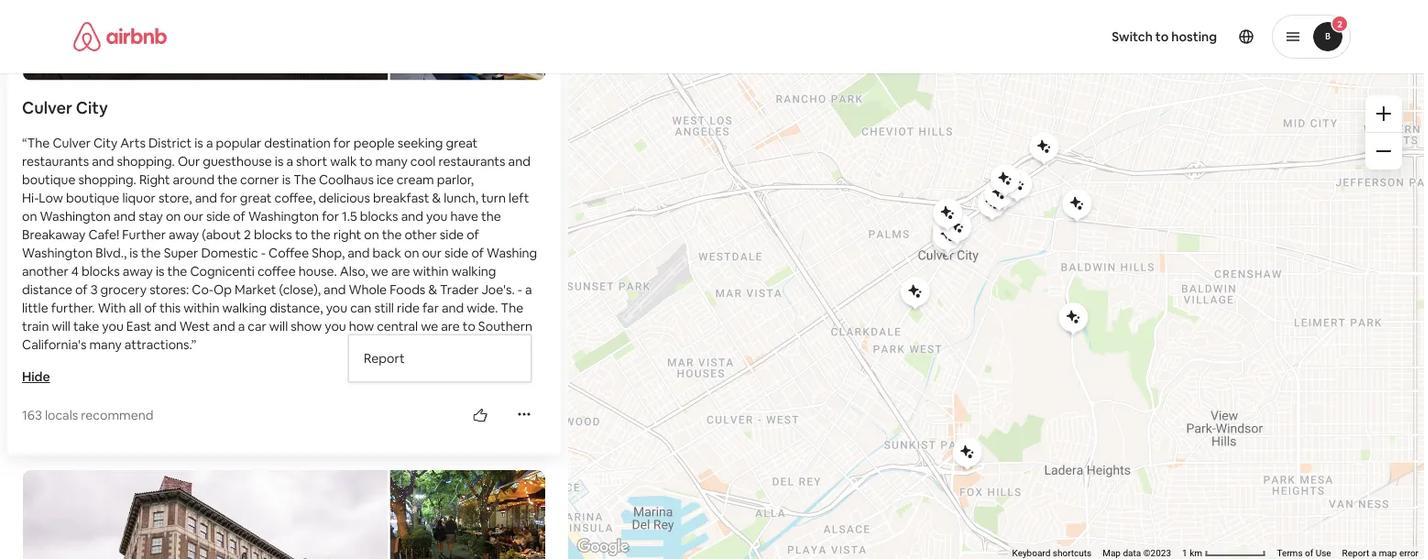 Task type: locate. For each thing, give the bounding box(es) containing it.
on down hi-
[[22, 208, 37, 224]]

coolhaus
[[319, 171, 374, 188]]

blocks up the "coffee"
[[254, 226, 292, 243]]

cream
[[397, 171, 434, 188]]

zoom out image
[[1377, 144, 1392, 159]]

1 vertical spatial the
[[294, 171, 316, 188]]

switch to hosting
[[1112, 28, 1218, 45]]

great down corner
[[240, 190, 272, 206]]

1 restaurants from the left
[[22, 153, 89, 169]]

blocks up 3
[[82, 263, 120, 279]]

further
[[122, 226, 166, 243]]

left
[[509, 190, 529, 206]]

shopping. up the liquor at the left top
[[78, 171, 136, 188]]

report for report a map error
[[1343, 548, 1370, 559]]

0 horizontal spatial great
[[240, 190, 272, 206]]

the up 'shop,' on the top
[[311, 226, 331, 243]]

we
[[371, 263, 389, 279], [421, 318, 438, 334]]

0 horizontal spatial our
[[184, 208, 203, 224]]

the down 'turn'
[[481, 208, 501, 224]]

0 horizontal spatial are
[[391, 263, 410, 279]]

0 vertical spatial for
[[334, 134, 351, 151]]

to right switch
[[1156, 28, 1169, 45]]

within down co-
[[184, 300, 220, 316]]

culver up low
[[22, 97, 72, 118]]

0 horizontal spatial away
[[123, 263, 153, 279]]

house.
[[299, 263, 337, 279]]

will up the california's
[[52, 318, 71, 334]]

central
[[377, 318, 418, 334]]

0 horizontal spatial -
[[261, 245, 266, 261]]

0 vertical spatial many
[[375, 153, 408, 169]]

report for report
[[364, 350, 405, 367]]

are up foods at the bottom left of page
[[391, 263, 410, 279]]

0 vertical spatial &
[[432, 190, 441, 206]]

seeking
[[398, 134, 443, 151]]

you left how
[[325, 318, 346, 334]]

of left washing
[[472, 245, 484, 261]]

2 button
[[1273, 15, 1351, 59]]

right
[[139, 171, 170, 188]]

the up southern
[[501, 300, 524, 316]]

walking up trader
[[452, 263, 496, 279]]

1 vertical spatial culver
[[53, 134, 91, 151]]

2 vertical spatial for
[[322, 208, 339, 224]]

on down other
[[404, 245, 419, 261]]

and down house.
[[324, 281, 346, 298]]

and down trader
[[442, 300, 464, 316]]

0 vertical spatial the
[[27, 134, 50, 151]]

0 vertical spatial walking
[[452, 263, 496, 279]]

1 vertical spatial city
[[94, 134, 118, 151]]

distance
[[22, 281, 72, 298]]

and up left
[[508, 153, 531, 169]]

of left the use
[[1306, 548, 1314, 559]]

away
[[169, 226, 199, 243], [123, 263, 153, 279]]

switch
[[1112, 28, 1153, 45]]

can
[[350, 300, 372, 316]]

- right joe's.
[[518, 281, 523, 298]]

is up the stores:
[[156, 263, 165, 279]]

we down 'far'
[[421, 318, 438, 334]]

0 vertical spatial are
[[391, 263, 410, 279]]

1 vertical spatial report
[[1343, 548, 1370, 559]]

away up grocery
[[123, 263, 153, 279]]

short
[[296, 153, 328, 169]]

breakaway
[[22, 226, 86, 243]]

low
[[39, 190, 63, 206]]

1 horizontal spatial 2
[[1338, 18, 1343, 30]]

0 horizontal spatial within
[[184, 300, 220, 316]]

whole
[[349, 281, 387, 298]]

domestic
[[201, 245, 258, 261]]

&
[[432, 190, 441, 206], [429, 281, 437, 298]]

have
[[451, 208, 479, 224]]

city
[[76, 97, 108, 118], [94, 134, 118, 151]]

the down 'super'
[[167, 263, 187, 279]]

- up coffee
[[261, 245, 266, 261]]

and
[[92, 153, 114, 169], [508, 153, 531, 169], [195, 190, 217, 206], [113, 208, 136, 224], [401, 208, 424, 224], [348, 245, 370, 261], [324, 281, 346, 298], [442, 300, 464, 316], [154, 318, 177, 334], [213, 318, 235, 334]]

1 vertical spatial blocks
[[254, 226, 292, 243]]

culver down culver city
[[53, 134, 91, 151]]

side up trader
[[445, 245, 469, 261]]

culver city link
[[22, 97, 546, 119]]

also,
[[340, 263, 368, 279]]

show
[[291, 318, 322, 334]]

washington down the 'breakaway'
[[22, 245, 93, 261]]

to down the people
[[360, 153, 373, 169]]

will right car
[[269, 318, 288, 334]]

all
[[129, 300, 141, 316]]

1 vertical spatial side
[[440, 226, 464, 243]]

with
[[98, 300, 126, 316]]

0 vertical spatial culver
[[22, 97, 72, 118]]

map data ©2023
[[1103, 548, 1172, 559]]

1 vertical spatial boutique
[[66, 190, 120, 206]]

are up report button
[[441, 318, 460, 334]]

1 horizontal spatial away
[[169, 226, 199, 243]]

2 horizontal spatial blocks
[[360, 208, 398, 224]]

liquor
[[122, 190, 156, 206]]

our
[[184, 208, 203, 224], [422, 245, 442, 261]]

1 vertical spatial many
[[89, 336, 122, 353]]

district
[[148, 134, 192, 151]]

map
[[1380, 548, 1398, 559]]

google image
[[573, 535, 634, 559]]

1 km button
[[1177, 546, 1272, 559]]

1 vertical spatial 2
[[244, 226, 251, 243]]

for up walk
[[334, 134, 351, 151]]

the
[[27, 134, 50, 151], [294, 171, 316, 188], [501, 300, 524, 316]]

hosting
[[1172, 28, 1218, 45]]

2 inside dropdown button
[[1338, 18, 1343, 30]]

many down take
[[89, 336, 122, 353]]

for left the 1.5
[[322, 208, 339, 224]]

we down back
[[371, 263, 389, 279]]

is up coffee, on the top left of the page
[[282, 171, 291, 188]]

washington up the 'breakaway'
[[40, 208, 111, 224]]

on down store,
[[166, 208, 181, 224]]

blocks down breakfast at the left of page
[[360, 208, 398, 224]]

the down further
[[141, 245, 161, 261]]

away up 'super'
[[169, 226, 199, 243]]

0 horizontal spatial report
[[364, 350, 405, 367]]

1 horizontal spatial report
[[1343, 548, 1370, 559]]

for up (about
[[220, 190, 237, 206]]

1 horizontal spatial will
[[269, 318, 288, 334]]

culver inside the culver city arts district is a popular destination for people seeking great restaurants and shopping. our guesthouse is a short walk to many cool restaurants and boutique shopping. right around the corner is the coolhaus ice cream parlor, hi-low boutique liquor store, and for great coffee, delicious breakfast & lunch, turn left on washington and stay on our side of washington for 1.5 blocks and you have the breakaway cafe!  further away (about 2 blocks to the right on the other side of washington blvd., is the super domestic - coffee shop, and back on our side of washing another 4 blocks away is the cognicenti coffee house.  also, we are within walking distance of 3 grocery stores: co-op market (close), and whole foods & trader joe's. - a little further.  with all of this within walking distance, you can still ride far and wide. the train will take you east and west and a car will show you how central we are to southern california's many attractions.
[[53, 134, 91, 151]]

2 vertical spatial the
[[501, 300, 524, 316]]

2 vertical spatial side
[[445, 245, 469, 261]]

walking down market
[[222, 300, 267, 316]]

0 horizontal spatial we
[[371, 263, 389, 279]]

1 horizontal spatial restaurants
[[439, 153, 506, 169]]

1 vertical spatial away
[[123, 263, 153, 279]]

california's
[[22, 336, 87, 353]]

on
[[22, 208, 37, 224], [166, 208, 181, 224], [364, 226, 379, 243], [404, 245, 419, 261]]

will
[[52, 318, 71, 334], [269, 318, 288, 334]]

0 horizontal spatial restaurants
[[22, 153, 89, 169]]

within up foods at the bottom left of page
[[413, 263, 449, 279]]

shopping. up right
[[117, 153, 175, 169]]

is
[[195, 134, 203, 151], [275, 153, 284, 169], [282, 171, 291, 188], [130, 245, 138, 261], [156, 263, 165, 279]]

1 vertical spatial walking
[[222, 300, 267, 316]]

great up parlor,
[[446, 134, 478, 151]]

train
[[22, 318, 49, 334]]

& left lunch,
[[432, 190, 441, 206]]

0 vertical spatial great
[[446, 134, 478, 151]]

0 vertical spatial our
[[184, 208, 203, 224]]

the down short
[[294, 171, 316, 188]]

and up other
[[401, 208, 424, 224]]

and down the liquor at the left top
[[113, 208, 136, 224]]

0 vertical spatial within
[[413, 263, 449, 279]]

store,
[[159, 190, 192, 206]]

report inside button
[[364, 350, 405, 367]]

& up 'far'
[[429, 281, 437, 298]]

locals
[[45, 407, 78, 423]]

a
[[206, 134, 213, 151], [286, 153, 293, 169], [525, 281, 532, 298], [238, 318, 245, 334], [1372, 548, 1377, 559]]

walk
[[330, 153, 357, 169]]

0 vertical spatial -
[[261, 245, 266, 261]]

report down central
[[364, 350, 405, 367]]

©2023
[[1144, 548, 1172, 559]]

you left can
[[326, 300, 348, 316]]

to up the "coffee"
[[295, 226, 308, 243]]

0 horizontal spatial the
[[27, 134, 50, 151]]

the
[[218, 171, 237, 188], [481, 208, 501, 224], [311, 226, 331, 243], [382, 226, 402, 243], [141, 245, 161, 261], [167, 263, 187, 279]]

restaurants up parlor,
[[439, 153, 506, 169]]

2 restaurants from the left
[[439, 153, 506, 169]]

is down further
[[130, 245, 138, 261]]

our down store,
[[184, 208, 203, 224]]

1 horizontal spatial our
[[422, 245, 442, 261]]

1 vertical spatial we
[[421, 318, 438, 334]]

you up other
[[426, 208, 448, 224]]

restaurants up low
[[22, 153, 89, 169]]

1 horizontal spatial many
[[375, 153, 408, 169]]

2 inside the culver city arts district is a popular destination for people seeking great restaurants and shopping. our guesthouse is a short walk to many cool restaurants and boutique shopping. right around the corner is the coolhaus ice cream parlor, hi-low boutique liquor store, and for great coffee, delicious breakfast & lunch, turn left on washington and stay on our side of washington for 1.5 blocks and you have the breakaway cafe!  further away (about 2 blocks to the right on the other side of washington blvd., is the super domestic - coffee shop, and back on our side of washing another 4 blocks away is the cognicenti coffee house.  also, we are within walking distance of 3 grocery stores: co-op market (close), and whole foods & trader joe's. - a little further.  with all of this within walking distance, you can still ride far and wide. the train will take you east and west and a car will show you how central we are to southern california's many attractions.
[[244, 226, 251, 243]]

coffee
[[258, 263, 296, 279]]

many up ice
[[375, 153, 408, 169]]

of up (about
[[233, 208, 246, 224]]

2 horizontal spatial the
[[501, 300, 524, 316]]

on up back
[[364, 226, 379, 243]]

great
[[446, 134, 478, 151], [240, 190, 272, 206]]

our down other
[[422, 245, 442, 261]]

0 horizontal spatial will
[[52, 318, 71, 334]]

1 vertical spatial shopping.
[[78, 171, 136, 188]]

shopping.
[[117, 153, 175, 169], [78, 171, 136, 188]]

destination
[[264, 134, 331, 151]]

many
[[375, 153, 408, 169], [89, 336, 122, 353]]

blvd.,
[[96, 245, 127, 261]]

(about
[[202, 226, 241, 243]]

culver
[[22, 97, 72, 118], [53, 134, 91, 151]]

report left map
[[1343, 548, 1370, 559]]

map
[[1103, 548, 1121, 559]]

0 horizontal spatial walking
[[222, 300, 267, 316]]

1 vertical spatial our
[[422, 245, 442, 261]]

1 horizontal spatial great
[[446, 134, 478, 151]]

1 vertical spatial are
[[441, 318, 460, 334]]

blocks
[[360, 208, 398, 224], [254, 226, 292, 243], [82, 263, 120, 279]]

0 vertical spatial boutique
[[22, 171, 76, 188]]

profile element
[[734, 0, 1351, 73]]

another
[[22, 263, 69, 279]]

1 vertical spatial -
[[518, 281, 523, 298]]

0 horizontal spatial many
[[89, 336, 122, 353]]

a down destination
[[286, 153, 293, 169]]

to inside profile element
[[1156, 28, 1169, 45]]

0 vertical spatial side
[[206, 208, 230, 224]]

0 vertical spatial city
[[76, 97, 108, 118]]

0 vertical spatial we
[[371, 263, 389, 279]]

the down guesthouse
[[218, 171, 237, 188]]

boutique up low
[[22, 171, 76, 188]]

you
[[426, 208, 448, 224], [326, 300, 348, 316], [102, 318, 124, 334], [325, 318, 346, 334]]

side up (about
[[206, 208, 230, 224]]

0 vertical spatial 2
[[1338, 18, 1343, 30]]

side down have at the top of the page
[[440, 226, 464, 243]]

to
[[1156, 28, 1169, 45], [360, 153, 373, 169], [295, 226, 308, 243], [463, 318, 476, 334]]

1
[[1183, 548, 1188, 559]]

the down culver city
[[27, 134, 50, 151]]

0 vertical spatial report
[[364, 350, 405, 367]]

2 vertical spatial blocks
[[82, 263, 120, 279]]

boutique up cafe!
[[66, 190, 120, 206]]

boutique
[[22, 171, 76, 188], [66, 190, 120, 206]]

recommend
[[81, 407, 153, 423]]

within
[[413, 263, 449, 279], [184, 300, 220, 316]]

co-
[[192, 281, 214, 298]]

0 horizontal spatial 2
[[244, 226, 251, 243]]

take
[[73, 318, 99, 334]]

163 locals recommend
[[22, 407, 153, 423]]

guesthouse
[[203, 153, 272, 169]]

distance,
[[270, 300, 323, 316]]

washington
[[40, 208, 111, 224], [248, 208, 319, 224], [22, 245, 93, 261]]

2 will from the left
[[269, 318, 288, 334]]

1 horizontal spatial are
[[441, 318, 460, 334]]

city inside the culver city arts district is a popular destination for people seeking great restaurants and shopping. our guesthouse is a short walk to many cool restaurants and boutique shopping. right around the corner is the coolhaus ice cream parlor, hi-low boutique liquor store, and for great coffee, delicious breakfast & lunch, turn left on washington and stay on our side of washington for 1.5 blocks and you have the breakaway cafe!  further away (about 2 blocks to the right on the other side of washington blvd., is the super domestic - coffee shop, and back on our side of washing another 4 blocks away is the cognicenti coffee house.  also, we are within walking distance of 3 grocery stores: co-op market (close), and whole foods & trader joe's. - a little further.  with all of this within walking distance, you can still ride far and wide. the train will take you east and west and a car will show you how central we are to southern california's many attractions.
[[94, 134, 118, 151]]



Task type: describe. For each thing, give the bounding box(es) containing it.
terms of use
[[1278, 548, 1332, 559]]

attractions.
[[125, 336, 191, 353]]

you down with
[[102, 318, 124, 334]]

stay
[[139, 208, 163, 224]]

op
[[214, 281, 232, 298]]

1 vertical spatial great
[[240, 190, 272, 206]]

city inside the culver city "link"
[[76, 97, 108, 118]]

1 will from the left
[[52, 318, 71, 334]]

a left 'popular'
[[206, 134, 213, 151]]

1 horizontal spatial blocks
[[254, 226, 292, 243]]

corner
[[240, 171, 279, 188]]

ride
[[397, 300, 420, 316]]

cognicenti
[[190, 263, 255, 279]]

coffee,
[[275, 190, 316, 206]]

our
[[178, 153, 200, 169]]

other
[[405, 226, 437, 243]]

km
[[1190, 548, 1203, 559]]

and right west
[[213, 318, 235, 334]]

and down the 'around'
[[195, 190, 217, 206]]

0 vertical spatial shopping.
[[117, 153, 175, 169]]

shop,
[[312, 245, 345, 261]]

1 vertical spatial &
[[429, 281, 437, 298]]

washington down coffee, on the top left of the page
[[248, 208, 319, 224]]

parlor,
[[437, 171, 474, 188]]

hi-
[[22, 190, 39, 206]]

1 horizontal spatial -
[[518, 281, 523, 298]]

this
[[160, 300, 181, 316]]

3
[[90, 281, 98, 298]]

1 horizontal spatial the
[[294, 171, 316, 188]]

1 vertical spatial within
[[184, 300, 220, 316]]

0 horizontal spatial blocks
[[82, 263, 120, 279]]

keyboard shortcuts button
[[1013, 547, 1092, 559]]

west
[[179, 318, 210, 334]]

terms of use link
[[1278, 548, 1332, 559]]

cool
[[411, 153, 436, 169]]

data
[[1124, 548, 1142, 559]]

still
[[375, 300, 394, 316]]

car
[[248, 318, 267, 334]]

1 horizontal spatial we
[[421, 318, 438, 334]]

more options, culver city image
[[517, 407, 532, 422]]

keyboard
[[1013, 548, 1051, 559]]

super
[[164, 245, 198, 261]]

breakfast
[[373, 190, 429, 206]]

1.5
[[342, 208, 357, 224]]

foods
[[390, 281, 426, 298]]

the up back
[[382, 226, 402, 243]]

mark as helpful, culver city image
[[473, 408, 488, 423]]

1 km
[[1183, 548, 1205, 559]]

washing
[[487, 245, 537, 261]]

stores:
[[150, 281, 189, 298]]

and down this
[[154, 318, 177, 334]]

map region
[[521, 52, 1425, 559]]

the culver city arts district is a popular destination for people seeking great restaurants and shopping. our guesthouse is a short walk to many cool restaurants and boutique shopping. right around the corner is the coolhaus ice cream parlor, hi-low boutique liquor store, and for great coffee, delicious breakfast & lunch, turn left on washington and stay on our side of washington for 1.5 blocks and you have the breakaway cafe!  further away (about 2 blocks to the right on the other side of washington blvd., is the super domestic - coffee shop, and back on our side of washing another 4 blocks away is the cognicenti coffee house.  also, we are within walking distance of 3 grocery stores: co-op market (close), and whole foods & trader joe's. - a little further.  with all of this within walking distance, you can still ride far and wide. the train will take you east and west and a car will show you how central we are to southern california's many attractions.
[[22, 134, 537, 353]]

terms
[[1278, 548, 1303, 559]]

far
[[423, 300, 439, 316]]

ice
[[377, 171, 394, 188]]

of right all
[[144, 300, 157, 316]]

people
[[354, 134, 395, 151]]

1 horizontal spatial walking
[[452, 263, 496, 279]]

use
[[1316, 548, 1332, 559]]

market
[[235, 281, 276, 298]]

error
[[1400, 548, 1419, 559]]

further.
[[51, 300, 95, 316]]

of down have at the top of the page
[[467, 226, 479, 243]]

hide button
[[15, 361, 57, 392]]

little
[[22, 300, 48, 316]]

report a map error
[[1343, 548, 1419, 559]]

zoom in image
[[1377, 106, 1392, 121]]

cafe!
[[88, 226, 119, 243]]

turn
[[481, 190, 506, 206]]

0 vertical spatial blocks
[[360, 208, 398, 224]]

163
[[22, 407, 42, 423]]

1 horizontal spatial within
[[413, 263, 449, 279]]

coffee
[[269, 245, 309, 261]]

1 vertical spatial for
[[220, 190, 237, 206]]

is down destination
[[275, 153, 284, 169]]

hide
[[22, 368, 50, 385]]

to down wide.
[[463, 318, 476, 334]]

0 vertical spatial away
[[169, 226, 199, 243]]

culver inside "link"
[[22, 97, 72, 118]]

southern
[[478, 318, 533, 334]]

around
[[173, 171, 215, 188]]

trader
[[440, 281, 479, 298]]

delicious
[[319, 190, 370, 206]]

back
[[373, 245, 402, 261]]

right
[[333, 226, 361, 243]]

wide.
[[467, 300, 498, 316]]

grocery
[[101, 281, 147, 298]]

popular
[[216, 134, 261, 151]]

a left car
[[238, 318, 245, 334]]

switch to hosting link
[[1101, 17, 1229, 56]]

keyboard shortcuts
[[1013, 548, 1092, 559]]

and down culver city
[[92, 153, 114, 169]]

of left 3
[[75, 281, 88, 298]]

a left map
[[1372, 548, 1377, 559]]

culver city
[[22, 97, 108, 118]]

east
[[126, 318, 152, 334]]

arts
[[120, 134, 146, 151]]

and up also,
[[348, 245, 370, 261]]

report a map error link
[[1343, 548, 1419, 559]]

is up our
[[195, 134, 203, 151]]

a right joe's.
[[525, 281, 532, 298]]



Task type: vqa. For each thing, say whether or not it's contained in the screenshot.
middle FOR
yes



